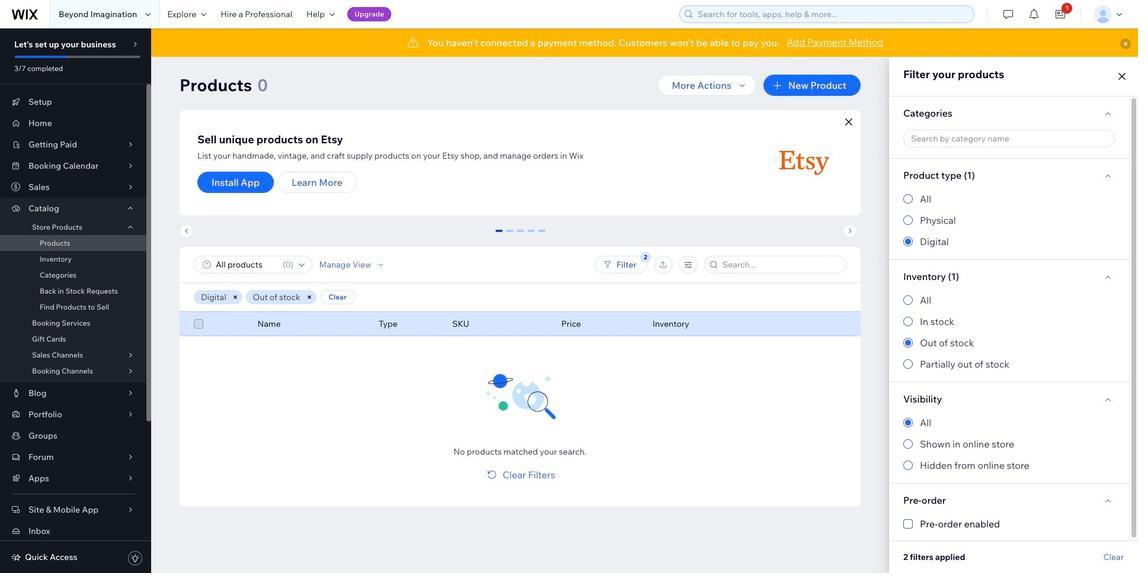 Task type: locate. For each thing, give the bounding box(es) containing it.
Unsaved view field
[[212, 257, 279, 273]]

alert
[[151, 28, 1138, 57]]

None checkbox
[[194, 317, 203, 331], [904, 518, 1115, 532], [194, 317, 203, 331], [904, 518, 1115, 532]]

1 vertical spatial option group
[[904, 293, 1115, 372]]

Search by category name field
[[908, 130, 1111, 147]]

2 vertical spatial option group
[[904, 416, 1115, 473]]

0 vertical spatial option group
[[904, 192, 1115, 249]]

option group
[[904, 192, 1115, 249], [904, 293, 1115, 372], [904, 416, 1115, 473]]

Search... field
[[719, 257, 843, 273]]

2 option group from the top
[[904, 293, 1115, 372]]



Task type: vqa. For each thing, say whether or not it's contained in the screenshot.
Background button
no



Task type: describe. For each thing, give the bounding box(es) containing it.
sidebar element
[[0, 28, 151, 574]]

sell unique products on etsy image
[[766, 125, 843, 202]]

1 option group from the top
[[904, 192, 1115, 249]]

Search for tools, apps, help & more... field
[[694, 6, 971, 23]]

3 option group from the top
[[904, 416, 1115, 473]]



